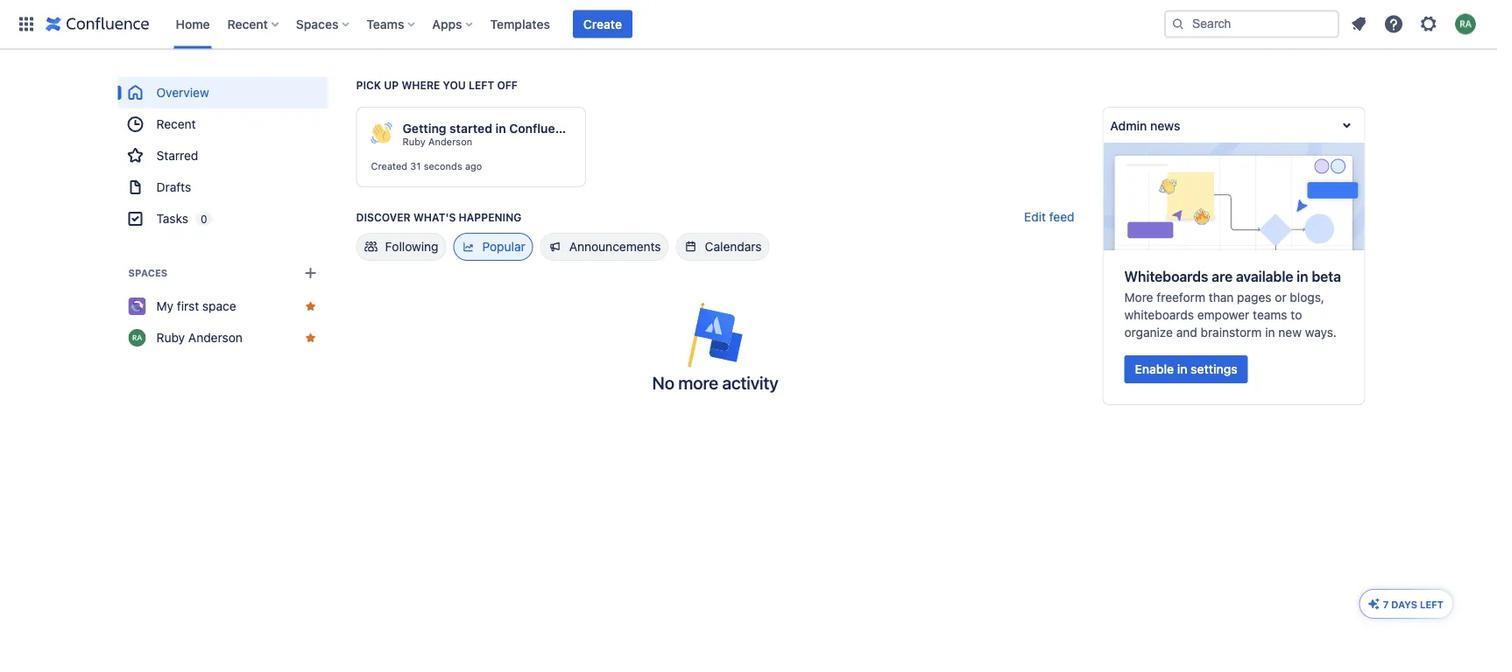 Task type: vqa. For each thing, say whether or not it's contained in the screenshot.
Comment Icon
no



Task type: locate. For each thing, give the bounding box(es) containing it.
unstar this space image inside ruby anderson link
[[304, 331, 318, 345]]

anderson down the space
[[188, 331, 243, 345]]

0 horizontal spatial anderson
[[188, 331, 243, 345]]

ruby anderson link up seconds
[[403, 136, 473, 148]]

confluence
[[509, 121, 577, 136]]

brainstorm
[[1201, 325, 1262, 340]]

ruby down getting
[[403, 136, 426, 148]]

group containing overview
[[118, 77, 328, 235]]

following button
[[356, 233, 447, 261]]

teams
[[1253, 308, 1288, 322]]

1 horizontal spatial anderson
[[429, 136, 473, 148]]

admin news button
[[1104, 108, 1365, 143]]

tasks
[[156, 212, 188, 226]]

ruby
[[403, 136, 426, 148], [156, 331, 185, 345]]

in right enable
[[1178, 362, 1188, 377]]

0 vertical spatial ruby
[[403, 136, 426, 148]]

ways.
[[1306, 325, 1337, 340]]

ruby inside getting started in confluence ruby anderson
[[403, 136, 426, 148]]

0 vertical spatial recent
[[227, 17, 268, 31]]

pages
[[1238, 290, 1272, 305]]

1 vertical spatial recent
[[156, 117, 196, 131]]

recent button
[[222, 10, 286, 38]]

calendars button
[[676, 233, 770, 261]]

apps
[[432, 17, 462, 31]]

no
[[652, 372, 675, 393]]

following
[[385, 240, 439, 254]]

overview link
[[118, 77, 328, 109]]

recent up starred
[[156, 117, 196, 131]]

ruby anderson link
[[403, 136, 473, 148], [118, 322, 328, 354]]

recent
[[227, 17, 268, 31], [156, 117, 196, 131]]

unstar this space image for my first space
[[304, 300, 318, 314]]

ruby anderson link down the space
[[118, 322, 328, 354]]

in
[[496, 121, 506, 136], [1297, 269, 1309, 285], [1266, 325, 1276, 340], [1178, 362, 1188, 377]]

unstar this space image inside my first space link
[[304, 300, 318, 314]]

no more activity
[[652, 372, 779, 393]]

1 vertical spatial ruby
[[156, 331, 185, 345]]

first
[[177, 299, 199, 314]]

activity
[[722, 372, 779, 393]]

1 horizontal spatial ruby
[[403, 136, 426, 148]]

anderson down started
[[429, 136, 473, 148]]

my first space
[[156, 299, 236, 314]]

feed
[[1050, 210, 1075, 224]]

1 vertical spatial ruby anderson link
[[118, 322, 328, 354]]

in inside getting started in confluence ruby anderson
[[496, 121, 506, 136]]

more
[[1125, 290, 1154, 305]]

unstar this space image
[[304, 300, 318, 314], [304, 331, 318, 345]]

teams
[[367, 17, 404, 31]]

recent inside popup button
[[227, 17, 268, 31]]

apps button
[[427, 10, 480, 38]]

2 unstar this space image from the top
[[304, 331, 318, 345]]

ruby down my
[[156, 331, 185, 345]]

1 vertical spatial unstar this space image
[[304, 331, 318, 345]]

discover
[[356, 211, 411, 223]]

1 vertical spatial spaces
[[128, 268, 168, 279]]

confluence image
[[46, 14, 149, 35], [46, 14, 149, 35]]

:wave: image
[[371, 123, 392, 144]]

home
[[176, 17, 210, 31]]

spaces inside 'spaces' popup button
[[296, 17, 339, 31]]

banner
[[0, 0, 1498, 49]]

getting
[[403, 121, 447, 136]]

blogs,
[[1290, 290, 1325, 305]]

anderson
[[429, 136, 473, 148], [188, 331, 243, 345]]

1 horizontal spatial recent
[[227, 17, 268, 31]]

1 vertical spatial anderson
[[188, 331, 243, 345]]

recent right home in the left top of the page
[[227, 17, 268, 31]]

spaces right recent popup button
[[296, 17, 339, 31]]

create a space image
[[300, 263, 321, 284]]

global element
[[11, 0, 1161, 49]]

left
[[1420, 599, 1444, 611]]

1 horizontal spatial spaces
[[296, 17, 339, 31]]

to
[[1291, 308, 1303, 322]]

enable in settings
[[1135, 362, 1238, 377]]

0 vertical spatial spaces
[[296, 17, 339, 31]]

empower
[[1198, 308, 1250, 322]]

in right started
[[496, 121, 506, 136]]

group
[[118, 77, 328, 235]]

spaces up my
[[128, 268, 168, 279]]

0 vertical spatial anderson
[[429, 136, 473, 148]]

unstar this space image for ruby anderson
[[304, 331, 318, 345]]

ago
[[465, 161, 482, 172]]

spaces
[[296, 17, 339, 31], [128, 268, 168, 279]]

create
[[584, 17, 622, 31]]

or
[[1275, 290, 1287, 305]]

1 unstar this space image from the top
[[304, 300, 318, 314]]

0 horizontal spatial ruby
[[156, 331, 185, 345]]

are
[[1212, 269, 1233, 285]]

my
[[156, 299, 174, 314]]

1 horizontal spatial ruby anderson link
[[403, 136, 473, 148]]

0 vertical spatial unstar this space image
[[304, 300, 318, 314]]

enable
[[1135, 362, 1174, 377]]

news
[[1151, 118, 1181, 133]]

announcements
[[569, 240, 661, 254]]



Task type: describe. For each thing, give the bounding box(es) containing it.
created
[[371, 161, 408, 172]]

ruby anderson
[[156, 331, 243, 345]]

my first space link
[[118, 291, 328, 322]]

7
[[1384, 599, 1389, 611]]

where
[[402, 79, 440, 91]]

more
[[679, 372, 719, 393]]

0 horizontal spatial ruby anderson link
[[118, 322, 328, 354]]

templates link
[[485, 10, 555, 38]]

anderson inside getting started in confluence ruby anderson
[[429, 136, 473, 148]]

getting started in confluence ruby anderson
[[403, 121, 577, 148]]

31
[[410, 161, 421, 172]]

in up blogs,
[[1297, 269, 1309, 285]]

search image
[[1172, 17, 1186, 31]]

space
[[202, 299, 236, 314]]

settings
[[1191, 362, 1238, 377]]

templates
[[490, 17, 550, 31]]

up
[[384, 79, 399, 91]]

starred link
[[118, 140, 328, 172]]

spaces button
[[291, 10, 356, 38]]

organize
[[1125, 325, 1173, 340]]

admin
[[1111, 118, 1148, 133]]

enable in settings link
[[1125, 356, 1249, 384]]

Search field
[[1165, 10, 1340, 38]]

whiteboards are available in beta more freeform than pages or blogs, whiteboards empower teams to organize and brainstorm in new ways.
[[1125, 269, 1342, 340]]

0 vertical spatial ruby anderson link
[[403, 136, 473, 148]]

left
[[469, 79, 494, 91]]

settings icon image
[[1419, 14, 1440, 35]]

7 days left button
[[1361, 591, 1453, 619]]

overview
[[156, 85, 209, 100]]

available
[[1236, 269, 1294, 285]]

edit
[[1025, 210, 1046, 224]]

what's
[[414, 211, 456, 223]]

teams button
[[361, 10, 422, 38]]

freeform
[[1157, 290, 1206, 305]]

in down teams
[[1266, 325, 1276, 340]]

0 horizontal spatial spaces
[[128, 268, 168, 279]]

new
[[1279, 325, 1302, 340]]

pick up where you left off
[[356, 79, 518, 91]]

home link
[[170, 10, 215, 38]]

days
[[1392, 599, 1418, 611]]

started
[[450, 121, 492, 136]]

popular button
[[454, 233, 533, 261]]

off
[[497, 79, 518, 91]]

create link
[[573, 10, 633, 38]]

pick
[[356, 79, 381, 91]]

than
[[1209, 290, 1234, 305]]

drafts link
[[118, 172, 328, 203]]

popular
[[482, 240, 526, 254]]

whiteboards
[[1125, 269, 1209, 285]]

calendars
[[705, 240, 762, 254]]

created 31 seconds ago
[[371, 161, 482, 172]]

recent link
[[118, 109, 328, 140]]

edit feed
[[1025, 210, 1075, 224]]

:wave: image
[[371, 123, 392, 144]]

7 days left
[[1384, 599, 1444, 611]]

your profile and preferences image
[[1456, 14, 1477, 35]]

and
[[1177, 325, 1198, 340]]

you
[[443, 79, 466, 91]]

in inside enable in settings link
[[1178, 362, 1188, 377]]

drafts
[[156, 180, 191, 195]]

help icon image
[[1384, 14, 1405, 35]]

beta
[[1312, 269, 1342, 285]]

premium icon image
[[1368, 598, 1382, 612]]

happening
[[459, 211, 522, 223]]

banner containing home
[[0, 0, 1498, 49]]

starred
[[156, 149, 198, 163]]

admin news
[[1111, 118, 1181, 133]]

edit feed button
[[1025, 209, 1075, 226]]

announcements button
[[540, 233, 669, 261]]

whiteboards
[[1125, 308, 1194, 322]]

notification icon image
[[1349, 14, 1370, 35]]

appswitcher icon image
[[16, 14, 37, 35]]

discover what's happening
[[356, 211, 522, 223]]

0
[[201, 213, 207, 225]]

0 horizontal spatial recent
[[156, 117, 196, 131]]

seconds
[[424, 161, 462, 172]]



